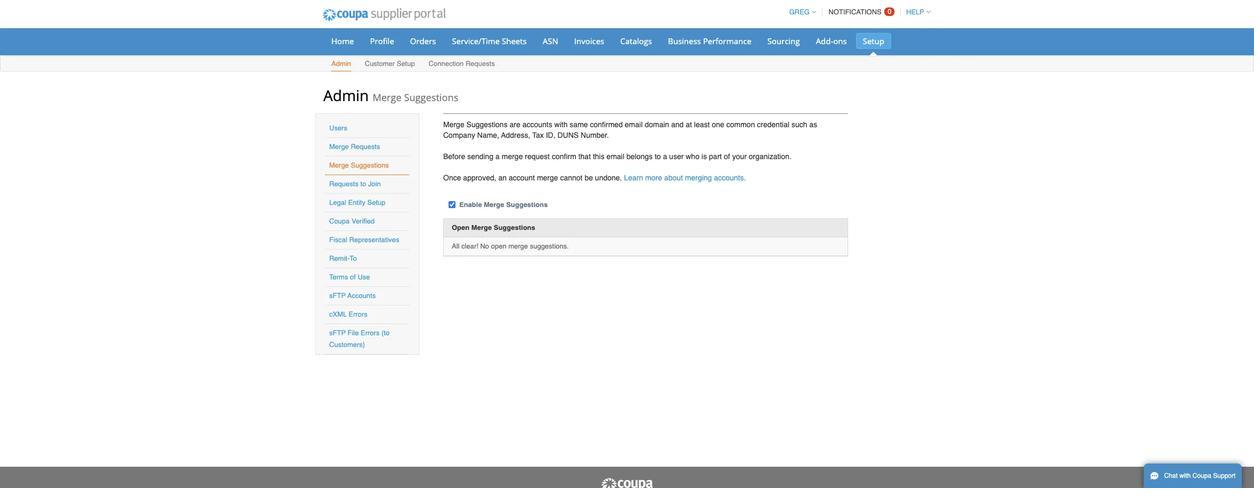 Task type: vqa. For each thing, say whether or not it's contained in the screenshot.
Customer
yes



Task type: describe. For each thing, give the bounding box(es) containing it.
fiscal representatives
[[329, 236, 399, 244]]

customer
[[365, 60, 395, 68]]

merge for account
[[537, 174, 558, 182]]

terms
[[329, 273, 348, 281]]

name,
[[477, 131, 499, 140]]

merge requests link
[[329, 143, 380, 151]]

number.
[[581, 131, 609, 140]]

use
[[358, 273, 370, 281]]

open
[[452, 224, 470, 232]]

notifications
[[829, 8, 882, 16]]

coupa verified link
[[329, 217, 375, 225]]

merge for open
[[509, 243, 528, 251]]

this
[[593, 152, 605, 161]]

chat with coupa support
[[1165, 473, 1236, 480]]

legal
[[329, 199, 346, 207]]

that
[[579, 152, 591, 161]]

more
[[645, 174, 662, 182]]

fiscal representatives link
[[329, 236, 399, 244]]

company
[[443, 131, 475, 140]]

1 a from the left
[[496, 152, 500, 161]]

0 horizontal spatial to
[[361, 180, 366, 188]]

chat with coupa support button
[[1144, 464, 1243, 489]]

business performance
[[668, 36, 752, 46]]

greg
[[790, 8, 810, 16]]

customers)
[[329, 341, 365, 349]]

setup inside the customer setup link
[[397, 60, 415, 68]]

users link
[[329, 124, 347, 132]]

approved,
[[463, 174, 497, 182]]

legal entity setup link
[[329, 199, 386, 207]]

once approved, an account merge cannot be undone. learn more about merging accounts.
[[443, 174, 746, 182]]

connection requests link
[[428, 58, 496, 71]]

help link
[[902, 8, 931, 16]]

suggestions up the join
[[351, 161, 389, 169]]

admin for admin
[[332, 60, 351, 68]]

merge suggestions
[[329, 161, 389, 169]]

profile link
[[363, 33, 401, 49]]

learn
[[624, 174, 643, 182]]

at
[[686, 120, 692, 129]]

greg link
[[785, 8, 816, 16]]

duns
[[558, 131, 579, 140]]

email inside the merge suggestions are accounts with same confirmed email domain and at least one common credential such as company name, address, tax id, duns number.
[[625, 120, 643, 129]]

representatives
[[349, 236, 399, 244]]

request
[[525, 152, 550, 161]]

requests for connection requests
[[466, 60, 495, 68]]

invoices
[[574, 36, 605, 46]]

belongs
[[627, 152, 653, 161]]

organization.
[[749, 152, 792, 161]]

verified
[[352, 217, 375, 225]]

part
[[709, 152, 722, 161]]

admin for admin merge suggestions
[[324, 85, 369, 106]]

sftp file errors (to customers)
[[329, 329, 390, 349]]

1 horizontal spatial coupa supplier portal image
[[601, 478, 654, 489]]

terms of use link
[[329, 273, 370, 281]]

(to
[[382, 329, 390, 337]]

all clear! no open merge suggestions.
[[452, 243, 569, 251]]

invoices link
[[568, 33, 611, 49]]

who
[[686, 152, 700, 161]]

catalogs
[[621, 36, 652, 46]]

2 a from the left
[[663, 152, 667, 161]]

0 horizontal spatial coupa supplier portal image
[[316, 2, 453, 28]]

your
[[733, 152, 747, 161]]

errors inside sftp file errors (to customers)
[[361, 329, 380, 337]]

service/time sheets
[[452, 36, 527, 46]]

enable merge suggestions
[[459, 201, 548, 209]]

cxml
[[329, 311, 347, 319]]

common
[[727, 120, 755, 129]]

requests to join
[[329, 180, 381, 188]]

and
[[672, 120, 684, 129]]

with inside chat with coupa support button
[[1180, 473, 1191, 480]]

merge inside 'admin merge suggestions'
[[373, 91, 402, 104]]

0
[[888, 7, 892, 15]]

orders link
[[403, 33, 443, 49]]

sourcing link
[[761, 33, 807, 49]]

0 vertical spatial errors
[[349, 311, 368, 319]]

account
[[509, 174, 535, 182]]

tax
[[533, 131, 544, 140]]

sftp accounts link
[[329, 292, 376, 300]]

open merge suggestions
[[452, 224, 536, 232]]

user
[[669, 152, 684, 161]]

suggestions.
[[530, 243, 569, 251]]

1 horizontal spatial of
[[724, 152, 730, 161]]

address,
[[501, 131, 531, 140]]

about
[[665, 174, 683, 182]]

learn more about merging accounts. link
[[624, 174, 746, 182]]

sftp for sftp file errors (to customers)
[[329, 329, 346, 337]]

0 vertical spatial coupa
[[329, 217, 350, 225]]

0 vertical spatial merge
[[502, 152, 523, 161]]

terms of use
[[329, 273, 370, 281]]



Task type: locate. For each thing, give the bounding box(es) containing it.
is
[[702, 152, 707, 161]]

sftp for sftp accounts
[[329, 292, 346, 300]]

to left the join
[[361, 180, 366, 188]]

2 horizontal spatial setup
[[863, 36, 885, 46]]

1 vertical spatial coupa
[[1193, 473, 1212, 480]]

customer setup link
[[364, 58, 416, 71]]

to
[[350, 255, 357, 263]]

suggestions for open
[[494, 224, 536, 232]]

support
[[1214, 473, 1236, 480]]

0 vertical spatial coupa supplier portal image
[[316, 2, 453, 28]]

0 horizontal spatial coupa
[[329, 217, 350, 225]]

customer setup
[[365, 60, 415, 68]]

errors
[[349, 311, 368, 319], [361, 329, 380, 337]]

suggestions for enable
[[506, 201, 548, 209]]

orders
[[410, 36, 436, 46]]

as
[[810, 120, 818, 129]]

0 vertical spatial to
[[655, 152, 661, 161]]

suggestions up all clear! no open merge suggestions.
[[494, 224, 536, 232]]

service/time
[[452, 36, 500, 46]]

suggestions inside the merge suggestions are accounts with same confirmed email domain and at least one common credential such as company name, address, tax id, duns number.
[[467, 120, 508, 129]]

setup inside setup link
[[863, 36, 885, 46]]

same
[[570, 120, 588, 129]]

2 vertical spatial requests
[[329, 180, 359, 188]]

sftp inside sftp file errors (to customers)
[[329, 329, 346, 337]]

merge suggestions are accounts with same confirmed email domain and at least one common credential such as company name, address, tax id, duns number.
[[443, 120, 818, 140]]

1 vertical spatial errors
[[361, 329, 380, 337]]

requests to join link
[[329, 180, 381, 188]]

merge suggestions link
[[329, 161, 389, 169]]

sheets
[[502, 36, 527, 46]]

0 vertical spatial of
[[724, 152, 730, 161]]

connection
[[429, 60, 464, 68]]

remit-to
[[329, 255, 357, 263]]

merge right open
[[509, 243, 528, 251]]

errors left (to
[[361, 329, 380, 337]]

open
[[491, 243, 507, 251]]

merge down address,
[[502, 152, 523, 161]]

admin down admin link
[[324, 85, 369, 106]]

coupa left support
[[1193, 473, 1212, 480]]

sftp up cxml
[[329, 292, 346, 300]]

merge requests
[[329, 143, 380, 151]]

entity
[[348, 199, 366, 207]]

domain
[[645, 120, 669, 129]]

with right chat
[[1180, 473, 1191, 480]]

of right part
[[724, 152, 730, 161]]

to
[[655, 152, 661, 161], [361, 180, 366, 188]]

1 horizontal spatial a
[[663, 152, 667, 161]]

an
[[499, 174, 507, 182]]

requests for merge requests
[[351, 143, 380, 151]]

admin link
[[331, 58, 352, 71]]

be
[[585, 174, 593, 182]]

0 vertical spatial email
[[625, 120, 643, 129]]

chat
[[1165, 473, 1178, 480]]

suggestions inside 'admin merge suggestions'
[[404, 91, 459, 104]]

email left the domain
[[625, 120, 643, 129]]

are
[[510, 120, 521, 129]]

1 sftp from the top
[[329, 292, 346, 300]]

remit-to link
[[329, 255, 357, 263]]

with up duns
[[555, 120, 568, 129]]

confirm
[[552, 152, 577, 161]]

all
[[452, 243, 460, 251]]

undone.
[[595, 174, 622, 182]]

performance
[[703, 36, 752, 46]]

once
[[443, 174, 461, 182]]

home
[[332, 36, 354, 46]]

None checkbox
[[449, 201, 456, 208]]

notifications 0
[[829, 7, 892, 16]]

merge up no
[[472, 224, 492, 232]]

business
[[668, 36, 701, 46]]

legal entity setup
[[329, 199, 386, 207]]

join
[[368, 180, 381, 188]]

setup right customer
[[397, 60, 415, 68]]

suggestions down account
[[506, 201, 548, 209]]

0 vertical spatial admin
[[332, 60, 351, 68]]

of left use
[[350, 273, 356, 281]]

requests up legal at the left top of page
[[329, 180, 359, 188]]

add-
[[816, 36, 834, 46]]

one
[[712, 120, 725, 129]]

file
[[348, 329, 359, 337]]

0 horizontal spatial with
[[555, 120, 568, 129]]

coupa supplier portal image
[[316, 2, 453, 28], [601, 478, 654, 489]]

1 vertical spatial coupa supplier portal image
[[601, 478, 654, 489]]

coupa
[[329, 217, 350, 225], [1193, 473, 1212, 480]]

0 vertical spatial setup
[[863, 36, 885, 46]]

0 horizontal spatial a
[[496, 152, 500, 161]]

navigation containing notifications 0
[[785, 2, 931, 22]]

merge down "request"
[[537, 174, 558, 182]]

asn
[[543, 36, 558, 46]]

errors down accounts
[[349, 311, 368, 319]]

id,
[[546, 131, 556, 140]]

cxml errors link
[[329, 311, 368, 319]]

merge down users
[[329, 143, 349, 151]]

a right sending
[[496, 152, 500, 161]]

sourcing
[[768, 36, 800, 46]]

1 vertical spatial of
[[350, 273, 356, 281]]

coupa up fiscal
[[329, 217, 350, 225]]

email right this
[[607, 152, 625, 161]]

0 vertical spatial requests
[[466, 60, 495, 68]]

to right belongs
[[655, 152, 661, 161]]

requests down the service/time
[[466, 60, 495, 68]]

merge up company
[[443, 120, 465, 129]]

1 horizontal spatial setup
[[397, 60, 415, 68]]

profile
[[370, 36, 394, 46]]

before
[[443, 152, 465, 161]]

merge up open merge suggestions
[[484, 201, 504, 209]]

merge
[[373, 91, 402, 104], [443, 120, 465, 129], [329, 143, 349, 151], [329, 161, 349, 169], [484, 201, 504, 209], [472, 224, 492, 232]]

1 vertical spatial merge
[[537, 174, 558, 182]]

with inside the merge suggestions are accounts with same confirmed email domain and at least one common credential such as company name, address, tax id, duns number.
[[555, 120, 568, 129]]

1 horizontal spatial with
[[1180, 473, 1191, 480]]

setup down the join
[[368, 199, 386, 207]]

connection requests
[[429, 60, 495, 68]]

merge inside the merge suggestions are accounts with same confirmed email domain and at least one common credential such as company name, address, tax id, duns number.
[[443, 120, 465, 129]]

a left the user
[[663, 152, 667, 161]]

1 vertical spatial admin
[[324, 85, 369, 106]]

accounts
[[523, 120, 553, 129]]

1 horizontal spatial to
[[655, 152, 661, 161]]

remit-
[[329, 255, 350, 263]]

sftp up customers)
[[329, 329, 346, 337]]

setup down notifications 0
[[863, 36, 885, 46]]

suggestions down connection
[[404, 91, 459, 104]]

1 vertical spatial email
[[607, 152, 625, 161]]

requests up merge suggestions link
[[351, 143, 380, 151]]

merge down merge requests link
[[329, 161, 349, 169]]

sftp file errors (to customers) link
[[329, 329, 390, 349]]

2 vertical spatial setup
[[368, 199, 386, 207]]

merge down the customer setup link
[[373, 91, 402, 104]]

no
[[480, 243, 489, 251]]

1 vertical spatial setup
[[397, 60, 415, 68]]

0 horizontal spatial of
[[350, 273, 356, 281]]

suggestions up name,
[[467, 120, 508, 129]]

2 vertical spatial merge
[[509, 243, 528, 251]]

2 sftp from the top
[[329, 329, 346, 337]]

add-ons
[[816, 36, 847, 46]]

before sending a merge request confirm that this email belongs to a user who is part of your organization.
[[443, 152, 792, 161]]

admin down the home
[[332, 60, 351, 68]]

1 vertical spatial sftp
[[329, 329, 346, 337]]

accounts
[[348, 292, 376, 300]]

requests
[[466, 60, 495, 68], [351, 143, 380, 151], [329, 180, 359, 188]]

help
[[907, 8, 925, 16]]

coupa inside button
[[1193, 473, 1212, 480]]

fiscal
[[329, 236, 347, 244]]

ons
[[834, 36, 847, 46]]

such
[[792, 120, 808, 129]]

0 horizontal spatial setup
[[368, 199, 386, 207]]

with
[[555, 120, 568, 129], [1180, 473, 1191, 480]]

accounts.
[[714, 174, 746, 182]]

0 vertical spatial with
[[555, 120, 568, 129]]

users
[[329, 124, 347, 132]]

suggestions for admin
[[404, 91, 459, 104]]

sending
[[467, 152, 494, 161]]

enable
[[459, 201, 482, 209]]

1 horizontal spatial coupa
[[1193, 473, 1212, 480]]

0 vertical spatial sftp
[[329, 292, 346, 300]]

of
[[724, 152, 730, 161], [350, 273, 356, 281]]

1 vertical spatial requests
[[351, 143, 380, 151]]

catalogs link
[[614, 33, 659, 49]]

credential
[[757, 120, 790, 129]]

1 vertical spatial to
[[361, 180, 366, 188]]

1 vertical spatial with
[[1180, 473, 1191, 480]]

navigation
[[785, 2, 931, 22]]



